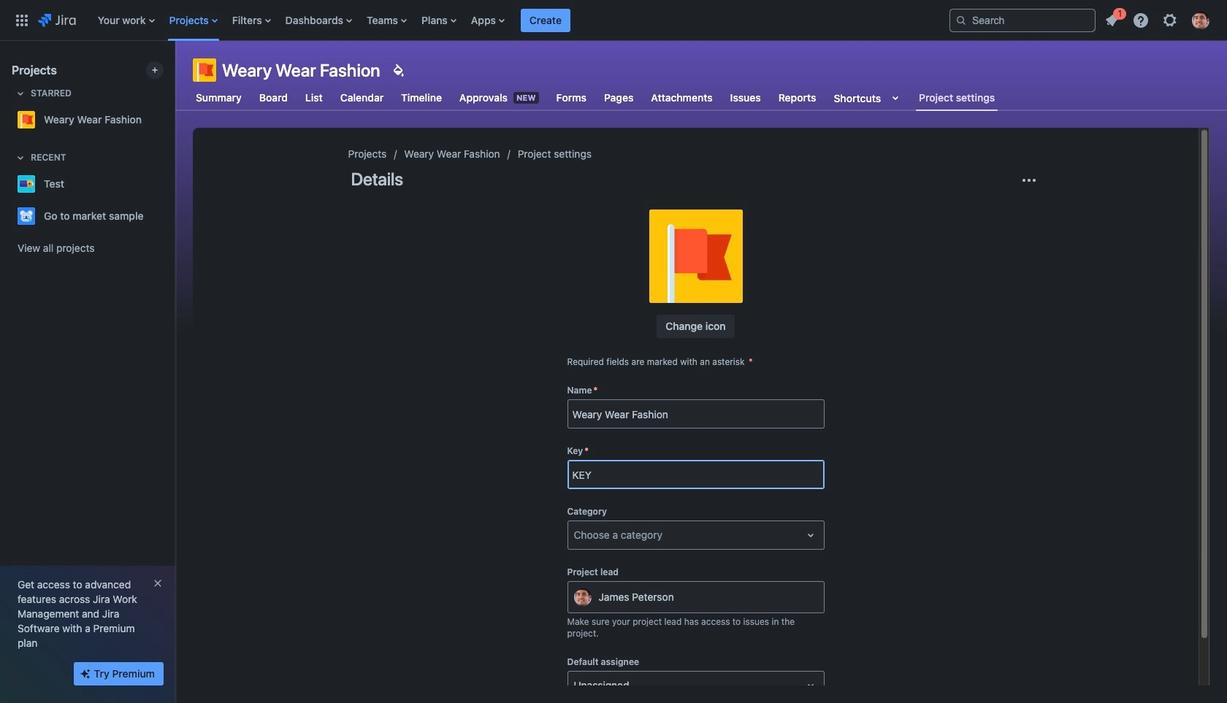 Task type: describe. For each thing, give the bounding box(es) containing it.
close premium upgrade banner image
[[152, 578, 164, 590]]

settings image
[[1162, 11, 1180, 29]]

1 open image from the top
[[802, 527, 820, 545]]

help image
[[1133, 11, 1150, 29]]

add to starred image
[[159, 208, 177, 225]]

appswitcher icon image
[[13, 11, 31, 29]]

remove from starred image
[[159, 111, 177, 129]]

1 horizontal spatial list
[[1099, 5, 1219, 33]]

your profile and settings image
[[1193, 11, 1210, 29]]

set project background image
[[389, 61, 407, 79]]

primary element
[[9, 0, 938, 41]]

2 open image from the top
[[802, 678, 820, 695]]

project avatar image
[[649, 210, 743, 303]]

0 horizontal spatial list
[[90, 0, 938, 41]]

1 horizontal spatial list item
[[1099, 5, 1127, 32]]



Task type: locate. For each thing, give the bounding box(es) containing it.
None search field
[[950, 8, 1096, 32]]

None field
[[568, 401, 824, 428], [568, 462, 824, 488], [568, 401, 824, 428], [568, 462, 824, 488]]

open image
[[802, 527, 820, 545], [802, 678, 820, 695]]

list item
[[521, 0, 571, 41], [1099, 5, 1127, 32]]

add to starred image
[[159, 175, 177, 193]]

collapse starred projects image
[[12, 85, 29, 102]]

0 vertical spatial open image
[[802, 527, 820, 545]]

1 vertical spatial open image
[[802, 678, 820, 695]]

None text field
[[574, 528, 577, 543], [574, 679, 577, 694], [574, 528, 577, 543], [574, 679, 577, 694]]

jira image
[[38, 11, 76, 29], [38, 11, 76, 29]]

0 horizontal spatial list item
[[521, 0, 571, 41]]

Search field
[[950, 8, 1096, 32]]

search image
[[956, 14, 968, 26]]

tab list
[[184, 85, 1007, 111]]

collapse recent projects image
[[12, 149, 29, 167]]

banner
[[0, 0, 1228, 41]]

notifications image
[[1104, 11, 1121, 29]]

sidebar navigation image
[[159, 58, 191, 88]]

list
[[90, 0, 938, 41], [1099, 5, 1219, 33]]

create project image
[[149, 64, 161, 76]]



Task type: vqa. For each thing, say whether or not it's contained in the screenshot.
Share the status of the work you're driving towards
no



